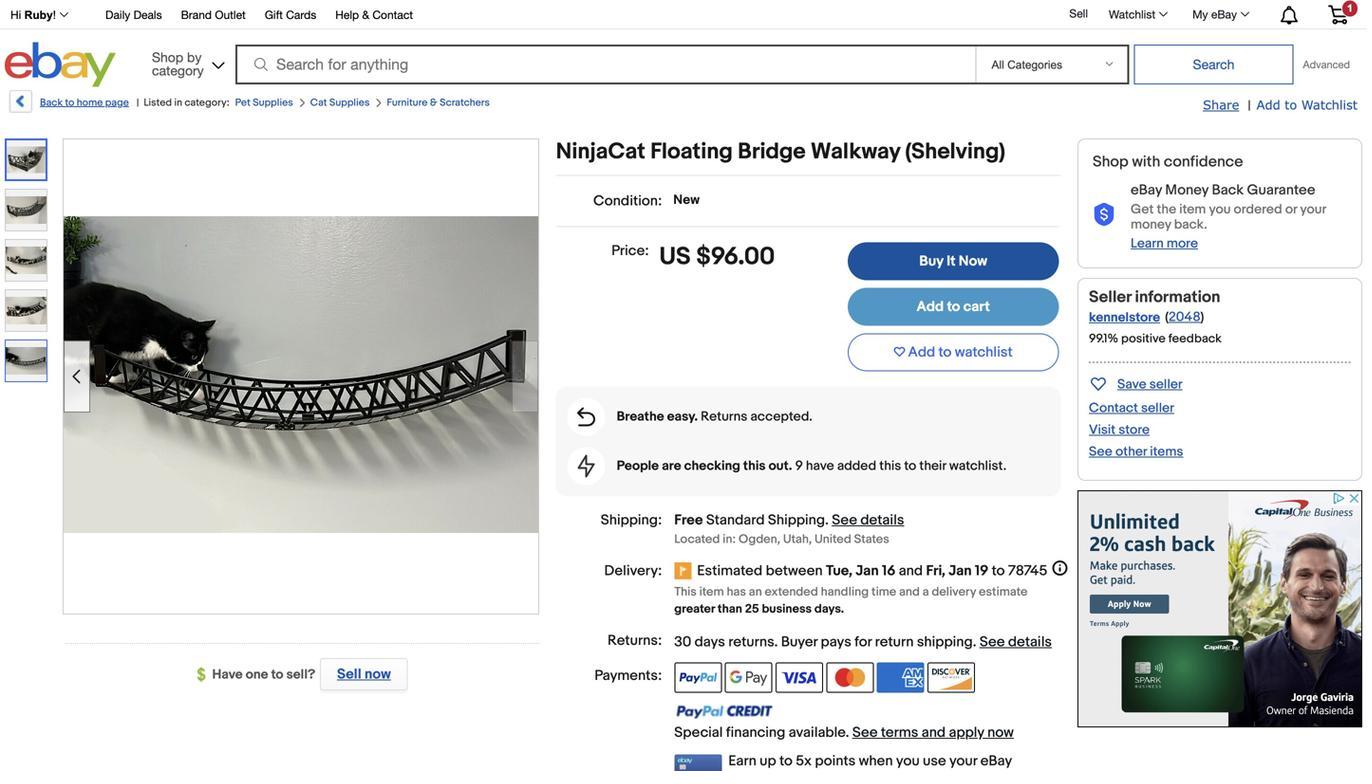 Task type: describe. For each thing, give the bounding box(es) containing it.
tue,
[[826, 563, 852, 580]]

dollar sign image
[[197, 668, 212, 683]]

to inside share | add to watchlist
[[1285, 97, 1297, 112]]

have
[[212, 667, 243, 684]]

add to cart link
[[848, 288, 1059, 326]]

paypal credit image
[[674, 705, 773, 720]]

add for add to cart
[[917, 299, 944, 316]]

help & contact link
[[335, 5, 413, 26]]

to right one
[[271, 667, 283, 684]]

supplies for pet supplies
[[253, 97, 293, 109]]

ogden,
[[739, 533, 780, 547]]

0 vertical spatial now
[[365, 666, 391, 684]]

1 this from the left
[[743, 459, 766, 475]]

none submit inside shop by category banner
[[1134, 45, 1293, 84]]

cart
[[963, 299, 990, 316]]

an
[[749, 585, 762, 600]]

ebay inside account 'navigation'
[[1211, 8, 1237, 21]]

furniture & scratchers link
[[387, 97, 490, 109]]

and inside this item has an extended handling time and a delivery estimate greater than 25 business days.
[[899, 585, 920, 600]]

seller
[[1089, 288, 1131, 308]]

add for add to watchlist
[[908, 344, 935, 361]]

google pay image
[[725, 663, 772, 694]]

walkway
[[811, 139, 900, 166]]

99.1%
[[1089, 332, 1118, 346]]

have
[[806, 459, 834, 475]]

estimated between tue, jan 16 and fri, jan 19 to 78745
[[697, 563, 1047, 580]]

hi ruby !
[[10, 9, 56, 21]]

cat
[[310, 97, 327, 109]]

0 horizontal spatial |
[[137, 97, 139, 109]]

mastercard®.
[[728, 770, 816, 772]]

page
[[105, 97, 129, 109]]

visit store link
[[1089, 422, 1150, 439]]

their
[[919, 459, 946, 475]]

the
[[1157, 202, 1176, 218]]

shipping:
[[601, 512, 662, 529]]

outlet
[[215, 8, 246, 21]]

ebay inside earn up to 5x points when you use your ebay mastercard®.
[[980, 753, 1012, 770]]

learn more link
[[1131, 236, 1198, 252]]

visit
[[1089, 422, 1116, 439]]

picture 4 of 5 image
[[6, 290, 47, 331]]

shop for shop by category
[[152, 49, 183, 65]]

add to watchlist
[[908, 344, 1013, 361]]

and for 16
[[899, 563, 923, 580]]

2 this from the left
[[879, 459, 901, 475]]

time
[[871, 585, 896, 600]]

out.
[[769, 459, 792, 475]]

sell link
[[1061, 7, 1096, 20]]

back to home page link
[[8, 90, 129, 120]]

information
[[1135, 288, 1220, 308]]

are
[[662, 459, 681, 475]]

positive
[[1121, 332, 1166, 346]]

accepted.
[[750, 409, 812, 425]]

between
[[766, 563, 823, 580]]

seller for contact
[[1141, 401, 1174, 417]]

delivery:
[[604, 563, 662, 580]]

pet supplies link
[[235, 97, 293, 109]]

. for shipping
[[825, 512, 829, 529]]

contact inside contact seller visit store see other items
[[1089, 401, 1138, 417]]

to left home
[[65, 97, 74, 109]]

checking
[[684, 459, 740, 475]]

2 horizontal spatial .
[[973, 634, 976, 651]]

when
[[859, 753, 893, 770]]

(shelving)
[[905, 139, 1005, 166]]

supplies for cat supplies
[[329, 97, 370, 109]]

delivery alert flag image
[[674, 563, 697, 582]]

contact seller visit store see other items
[[1089, 401, 1183, 460]]

back.
[[1174, 217, 1207, 233]]

sell now link
[[315, 659, 408, 691]]

standard
[[706, 512, 765, 529]]

back inside ebay money back guarantee get the item you ordered or your money back. learn more
[[1212, 182, 1244, 199]]

in
[[174, 97, 182, 109]]

& for help
[[362, 8, 369, 21]]

ebay money back guarantee get the item you ordered or your money back. learn more
[[1131, 182, 1326, 252]]

estimated
[[697, 563, 763, 580]]

it
[[947, 253, 956, 270]]

daily
[[105, 8, 130, 21]]

advertisement region
[[1077, 491, 1362, 728]]

ebay mastercard image
[[674, 755, 722, 772]]

& for furniture
[[430, 97, 437, 109]]

shop with confidence
[[1093, 153, 1243, 171]]

add to watchlist button
[[848, 334, 1059, 372]]

picture 3 of 5 image
[[6, 240, 47, 281]]

item inside this item has an extended handling time and a delivery estimate greater than 25 business days.
[[699, 585, 724, 600]]

share button
[[1203, 97, 1239, 114]]

contact inside help & contact link
[[372, 8, 413, 21]]

bridge
[[738, 139, 806, 166]]

for
[[855, 634, 872, 651]]

!
[[53, 9, 56, 21]]

confidence
[[1164, 153, 1243, 171]]

guarantee
[[1247, 182, 1315, 199]]

gift cards link
[[265, 5, 316, 26]]

up
[[760, 753, 776, 770]]

to right 19
[[992, 563, 1005, 580]]

united
[[815, 533, 851, 547]]

shop by category banner
[[0, 0, 1362, 92]]

other
[[1115, 444, 1147, 460]]

sell for sell
[[1069, 7, 1088, 20]]

watchlist
[[955, 344, 1013, 361]]

in:
[[723, 533, 736, 547]]

category
[[152, 63, 204, 78]]

delivery
[[932, 585, 976, 600]]

you inside ebay money back guarantee get the item you ordered or your money back. learn more
[[1209, 202, 1231, 218]]

deals
[[133, 8, 162, 21]]

item inside ebay money back guarantee get the item you ordered or your money back. learn more
[[1179, 202, 1206, 218]]

greater
[[674, 602, 715, 617]]

returns:
[[608, 633, 662, 650]]

pays
[[821, 634, 851, 651]]

to inside earn up to 5x points when you use your ebay mastercard®.
[[779, 753, 793, 770]]

visa image
[[776, 663, 823, 694]]

shop for shop with confidence
[[1093, 153, 1128, 171]]

back to home page
[[40, 97, 129, 109]]

business
[[762, 602, 812, 617]]

added
[[837, 459, 876, 475]]

days
[[695, 634, 725, 651]]

your inside ebay money back guarantee get the item you ordered or your money back. learn more
[[1300, 202, 1326, 218]]

furniture & scratchers
[[387, 97, 490, 109]]

1 horizontal spatial details
[[1008, 634, 1052, 651]]

picture 5 of 5 image
[[6, 341, 47, 382]]

. for returns
[[774, 634, 778, 651]]

than
[[718, 602, 742, 617]]

store
[[1118, 422, 1150, 439]]

brand outlet link
[[181, 5, 246, 26]]

watchlist link
[[1098, 3, 1176, 26]]

brand outlet
[[181, 8, 246, 21]]

you inside earn up to 5x points when you use your ebay mastercard®.
[[896, 753, 920, 770]]

points
[[815, 753, 856, 770]]

daily deals
[[105, 8, 162, 21]]



Task type: locate. For each thing, give the bounding box(es) containing it.
kennelstore link
[[1089, 310, 1160, 326]]

1 horizontal spatial shop
[[1093, 153, 1128, 171]]

ordered
[[1234, 202, 1282, 218]]

1 vertical spatial add
[[917, 299, 944, 316]]

seller inside button
[[1149, 377, 1183, 393]]

details down estimate
[[1008, 634, 1052, 651]]

1 horizontal spatial jan
[[949, 563, 972, 580]]

to inside button
[[938, 344, 952, 361]]

this left the 'out.' at the bottom right
[[743, 459, 766, 475]]

you right back. on the right top of the page
[[1209, 202, 1231, 218]]

and for terms
[[922, 725, 946, 742]]

1 horizontal spatial watchlist
[[1301, 97, 1358, 112]]

more
[[1167, 236, 1198, 252]]

american express image
[[877, 663, 924, 694]]

supplies right "cat"
[[329, 97, 370, 109]]

paypal image
[[674, 663, 722, 694]]

use
[[923, 753, 946, 770]]

(
[[1165, 309, 1169, 326]]

and right the 16
[[899, 563, 923, 580]]

us $96.00 main content
[[556, 139, 1069, 772]]

1 horizontal spatial |
[[1248, 98, 1251, 114]]

discover image
[[928, 663, 975, 694]]

brand
[[181, 8, 212, 21]]

1 vertical spatial seller
[[1141, 401, 1174, 417]]

buyer
[[781, 634, 818, 651]]

returns
[[701, 409, 747, 425]]

add to cart
[[917, 299, 990, 316]]

1 vertical spatial ebay
[[1131, 182, 1162, 199]]

2 jan from the left
[[949, 563, 972, 580]]

contact up "visit store" link
[[1089, 401, 1138, 417]]

. up discover image
[[973, 634, 976, 651]]

cat supplies link
[[310, 97, 370, 109]]

see details link
[[832, 512, 904, 529], [980, 634, 1052, 651]]

contact seller link
[[1089, 401, 1174, 417]]

0 horizontal spatial details
[[860, 512, 904, 529]]

| inside share | add to watchlist
[[1248, 98, 1251, 114]]

0 horizontal spatial item
[[699, 585, 724, 600]]

earn
[[728, 753, 756, 770]]

daily deals link
[[105, 5, 162, 26]]

gift cards
[[265, 8, 316, 21]]

to down advanced link
[[1285, 97, 1297, 112]]

add down add to cart link
[[908, 344, 935, 361]]

1 horizontal spatial ebay
[[1131, 182, 1162, 199]]

0 horizontal spatial supplies
[[253, 97, 293, 109]]

jan left 19
[[949, 563, 972, 580]]

your right or
[[1300, 202, 1326, 218]]

fri,
[[926, 563, 945, 580]]

2 supplies from the left
[[329, 97, 370, 109]]

with details__icon image for breathe easy.
[[577, 408, 595, 427]]

save seller
[[1117, 377, 1183, 393]]

sell left the watchlist link
[[1069, 7, 1088, 20]]

1 vertical spatial &
[[430, 97, 437, 109]]

now right apply
[[987, 725, 1014, 742]]

1 vertical spatial your
[[949, 753, 977, 770]]

sell now
[[337, 666, 391, 684]]

2 vertical spatial add
[[908, 344, 935, 361]]

2 horizontal spatial ebay
[[1211, 8, 1237, 21]]

2048
[[1169, 309, 1201, 326]]

and left a
[[899, 585, 920, 600]]

with details__icon image for ebay money back guarantee
[[1093, 203, 1115, 227]]

picture 1 of 5 image
[[7, 140, 46, 179]]

account navigation
[[0, 0, 1362, 29]]

details
[[860, 512, 904, 529], [1008, 634, 1052, 651]]

share
[[1203, 97, 1239, 112]]

buy it now link
[[848, 243, 1059, 281]]

1 horizontal spatial now
[[987, 725, 1014, 742]]

0 vertical spatial your
[[1300, 202, 1326, 218]]

item
[[1179, 202, 1206, 218], [699, 585, 724, 600]]

shop by category button
[[143, 42, 229, 83]]

with details__icon image left people
[[578, 455, 595, 478]]

add right share
[[1257, 97, 1280, 112]]

sell for sell now
[[337, 666, 361, 684]]

$96.00
[[696, 243, 775, 272]]

my
[[1192, 8, 1208, 21]]

0 vertical spatial sell
[[1069, 7, 1088, 20]]

2 vertical spatial with details__icon image
[[578, 455, 595, 478]]

watchlist.
[[949, 459, 1006, 475]]

see up united
[[832, 512, 857, 529]]

your down apply
[[949, 753, 977, 770]]

0 vertical spatial watchlist
[[1109, 8, 1155, 21]]

watchlist down advanced link
[[1301, 97, 1358, 112]]

2 vertical spatial and
[[922, 725, 946, 742]]

see details link up the states
[[832, 512, 904, 529]]

. left buyer
[[774, 634, 778, 651]]

scratchers
[[440, 97, 490, 109]]

1 vertical spatial item
[[699, 585, 724, 600]]

1 horizontal spatial sell
[[1069, 7, 1088, 20]]

| listed in category:
[[137, 97, 229, 109]]

1 horizontal spatial item
[[1179, 202, 1206, 218]]

my ebay
[[1192, 8, 1237, 21]]

gift
[[265, 8, 283, 21]]

1 horizontal spatial your
[[1300, 202, 1326, 218]]

save seller button
[[1089, 373, 1183, 395]]

0 horizontal spatial jan
[[856, 563, 879, 580]]

return
[[875, 634, 914, 651]]

shop inside shop by category
[[152, 49, 183, 65]]

. inside free standard shipping . see details located in: ogden, utah, united states
[[825, 512, 829, 529]]

terms
[[881, 725, 918, 742]]

0 horizontal spatial you
[[896, 753, 920, 770]]

0 vertical spatial contact
[[372, 8, 413, 21]]

supplies right pet
[[253, 97, 293, 109]]

| left the listed
[[137, 97, 139, 109]]

0 vertical spatial add
[[1257, 97, 1280, 112]]

your
[[1300, 202, 1326, 218], [949, 753, 977, 770]]

1 vertical spatial contact
[[1089, 401, 1138, 417]]

shop left with
[[1093, 153, 1128, 171]]

kennelstore
[[1089, 310, 1160, 326]]

ebay inside ebay money back guarantee get the item you ordered or your money back. learn more
[[1131, 182, 1162, 199]]

picture 2 of 5 image
[[6, 190, 47, 231]]

1 vertical spatial sell
[[337, 666, 361, 684]]

or
[[1285, 202, 1297, 218]]

watchlist right sell link
[[1109, 8, 1155, 21]]

.
[[825, 512, 829, 529], [774, 634, 778, 651], [973, 634, 976, 651]]

now
[[365, 666, 391, 684], [987, 725, 1014, 742]]

add down "buy"
[[917, 299, 944, 316]]

0 horizontal spatial this
[[743, 459, 766, 475]]

0 vertical spatial and
[[899, 563, 923, 580]]

1 horizontal spatial contact
[[1089, 401, 1138, 417]]

now right sell?
[[365, 666, 391, 684]]

0 horizontal spatial .
[[774, 634, 778, 651]]

0 horizontal spatial contact
[[372, 8, 413, 21]]

1 vertical spatial and
[[899, 585, 920, 600]]

master card image
[[826, 663, 874, 694]]

ruby
[[24, 9, 53, 21]]

1 vertical spatial details
[[1008, 634, 1052, 651]]

contact right the help
[[372, 8, 413, 21]]

0 vertical spatial ebay
[[1211, 8, 1237, 21]]

buy it now
[[919, 253, 987, 270]]

back
[[40, 97, 63, 109], [1212, 182, 1244, 199]]

ebay down apply
[[980, 753, 1012, 770]]

watchlist inside share | add to watchlist
[[1301, 97, 1358, 112]]

0 horizontal spatial now
[[365, 666, 391, 684]]

19
[[975, 563, 989, 580]]

1 horizontal spatial you
[[1209, 202, 1231, 218]]

1 vertical spatial now
[[987, 725, 1014, 742]]

1 vertical spatial see details link
[[980, 634, 1052, 651]]

free
[[674, 512, 703, 529]]

. up united
[[825, 512, 829, 529]]

available.
[[789, 725, 849, 742]]

|
[[137, 97, 139, 109], [1248, 98, 1251, 114]]

0 vertical spatial you
[[1209, 202, 1231, 218]]

0 vertical spatial details
[[860, 512, 904, 529]]

1 vertical spatial back
[[1212, 182, 1244, 199]]

you left the use
[[896, 753, 920, 770]]

with details__icon image for people are checking this out.
[[578, 455, 595, 478]]

with details__icon image
[[1093, 203, 1115, 227], [577, 408, 595, 427], [578, 455, 595, 478]]

pet supplies
[[235, 97, 293, 109]]

see inside free standard shipping . see details located in: ogden, utah, united states
[[832, 512, 857, 529]]

0 vertical spatial back
[[40, 97, 63, 109]]

to left their
[[904, 459, 916, 475]]

1 vertical spatial you
[[896, 753, 920, 770]]

breathe easy. returns accepted.
[[617, 409, 812, 425]]

0 vertical spatial seller
[[1149, 377, 1183, 393]]

& right the help
[[362, 8, 369, 21]]

with details__icon image left get
[[1093, 203, 1115, 227]]

see right shipping at right
[[980, 634, 1005, 651]]

None submit
[[1134, 45, 1293, 84]]

add inside share | add to watchlist
[[1257, 97, 1280, 112]]

see up earn up to 5x points when you use your ebay mastercard®.
[[852, 725, 878, 742]]

located
[[674, 533, 720, 547]]

details up the states
[[860, 512, 904, 529]]

Search for anything text field
[[238, 47, 972, 83]]

item down money
[[1179, 202, 1206, 218]]

30
[[674, 634, 691, 651]]

1
[[1347, 2, 1353, 14]]

shop left by
[[152, 49, 183, 65]]

and up the use
[[922, 725, 946, 742]]

0 vertical spatial shop
[[152, 49, 183, 65]]

special
[[674, 725, 723, 742]]

have one to sell?
[[212, 667, 315, 684]]

help
[[335, 8, 359, 21]]

item up greater
[[699, 585, 724, 600]]

sell right sell?
[[337, 666, 361, 684]]

0 horizontal spatial watchlist
[[1109, 8, 1155, 21]]

back up ordered
[[1212, 182, 1244, 199]]

seller down save seller
[[1141, 401, 1174, 417]]

1 horizontal spatial &
[[430, 97, 437, 109]]

ebay right my
[[1211, 8, 1237, 21]]

see inside contact seller visit store see other items
[[1089, 444, 1112, 460]]

buy
[[919, 253, 943, 270]]

back left home
[[40, 97, 63, 109]]

category:
[[185, 97, 229, 109]]

home
[[77, 97, 103, 109]]

ninjacat floating bridge walkway (shelving) - picture 5 of 5 image
[[64, 216, 538, 533]]

watchlist
[[1109, 8, 1155, 21], [1301, 97, 1358, 112]]

seller
[[1149, 377, 1183, 393], [1141, 401, 1174, 417]]

1 horizontal spatial see details link
[[980, 634, 1052, 651]]

this
[[674, 585, 697, 600]]

0 vertical spatial with details__icon image
[[1093, 203, 1115, 227]]

1 vertical spatial with details__icon image
[[577, 408, 595, 427]]

1 horizontal spatial .
[[825, 512, 829, 529]]

1 horizontal spatial supplies
[[329, 97, 370, 109]]

30 days returns . buyer pays for return shipping . see details
[[674, 634, 1052, 651]]

get
[[1131, 202, 1154, 218]]

0 horizontal spatial see details link
[[832, 512, 904, 529]]

earn up to 5x points when you use your ebay mastercard®.
[[728, 753, 1012, 772]]

1 vertical spatial watchlist
[[1301, 97, 1358, 112]]

to left "5x"
[[779, 753, 793, 770]]

1 jan from the left
[[856, 563, 879, 580]]

learn
[[1131, 236, 1164, 252]]

seller for save
[[1149, 377, 1183, 393]]

this right added
[[879, 459, 901, 475]]

sell inside account 'navigation'
[[1069, 7, 1088, 20]]

this item has an extended handling time and a delivery estimate greater than 25 business days.
[[674, 585, 1028, 617]]

1 horizontal spatial this
[[879, 459, 901, 475]]

jan left the 16
[[856, 563, 879, 580]]

see details link down estimate
[[980, 634, 1052, 651]]

furniture
[[387, 97, 428, 109]]

your inside earn up to 5x points when you use your ebay mastercard®.
[[949, 753, 977, 770]]

and
[[899, 563, 923, 580], [899, 585, 920, 600], [922, 725, 946, 742]]

see down visit
[[1089, 444, 1112, 460]]

0 horizontal spatial shop
[[152, 49, 183, 65]]

to
[[65, 97, 74, 109], [1285, 97, 1297, 112], [947, 299, 960, 316], [938, 344, 952, 361], [904, 459, 916, 475], [992, 563, 1005, 580], [271, 667, 283, 684], [779, 753, 793, 770]]

1 vertical spatial shop
[[1093, 153, 1128, 171]]

extended
[[765, 585, 818, 600]]

& right furniture at the left of page
[[430, 97, 437, 109]]

with details__icon image left "breathe"
[[577, 408, 595, 427]]

watchlist inside account 'navigation'
[[1109, 8, 1155, 21]]

with
[[1132, 153, 1160, 171]]

0 horizontal spatial sell
[[337, 666, 361, 684]]

78745
[[1008, 563, 1047, 580]]

0 horizontal spatial your
[[949, 753, 977, 770]]

seller right save
[[1149, 377, 1183, 393]]

0 vertical spatial &
[[362, 8, 369, 21]]

0 horizontal spatial back
[[40, 97, 63, 109]]

2 vertical spatial ebay
[[980, 753, 1012, 770]]

1 supplies from the left
[[253, 97, 293, 109]]

you
[[1209, 202, 1231, 218], [896, 753, 920, 770]]

0 vertical spatial item
[[1179, 202, 1206, 218]]

ebay up get
[[1131, 182, 1162, 199]]

add inside button
[[908, 344, 935, 361]]

| right share button
[[1248, 98, 1251, 114]]

seller inside contact seller visit store see other items
[[1141, 401, 1174, 417]]

now inside us $96.00 main content
[[987, 725, 1014, 742]]

to left watchlist
[[938, 344, 952, 361]]

0 vertical spatial see details link
[[832, 512, 904, 529]]

supplies
[[253, 97, 293, 109], [329, 97, 370, 109]]

money
[[1131, 217, 1171, 233]]

to left cart
[[947, 299, 960, 316]]

0 horizontal spatial &
[[362, 8, 369, 21]]

save
[[1117, 377, 1146, 393]]

1 horizontal spatial back
[[1212, 182, 1244, 199]]

& inside account 'navigation'
[[362, 8, 369, 21]]

special financing available. see terms and apply now
[[674, 725, 1014, 742]]

details inside free standard shipping . see details located in: ogden, utah, united states
[[860, 512, 904, 529]]

0 horizontal spatial ebay
[[980, 753, 1012, 770]]



Task type: vqa. For each thing, say whether or not it's contained in the screenshot.
this
yes



